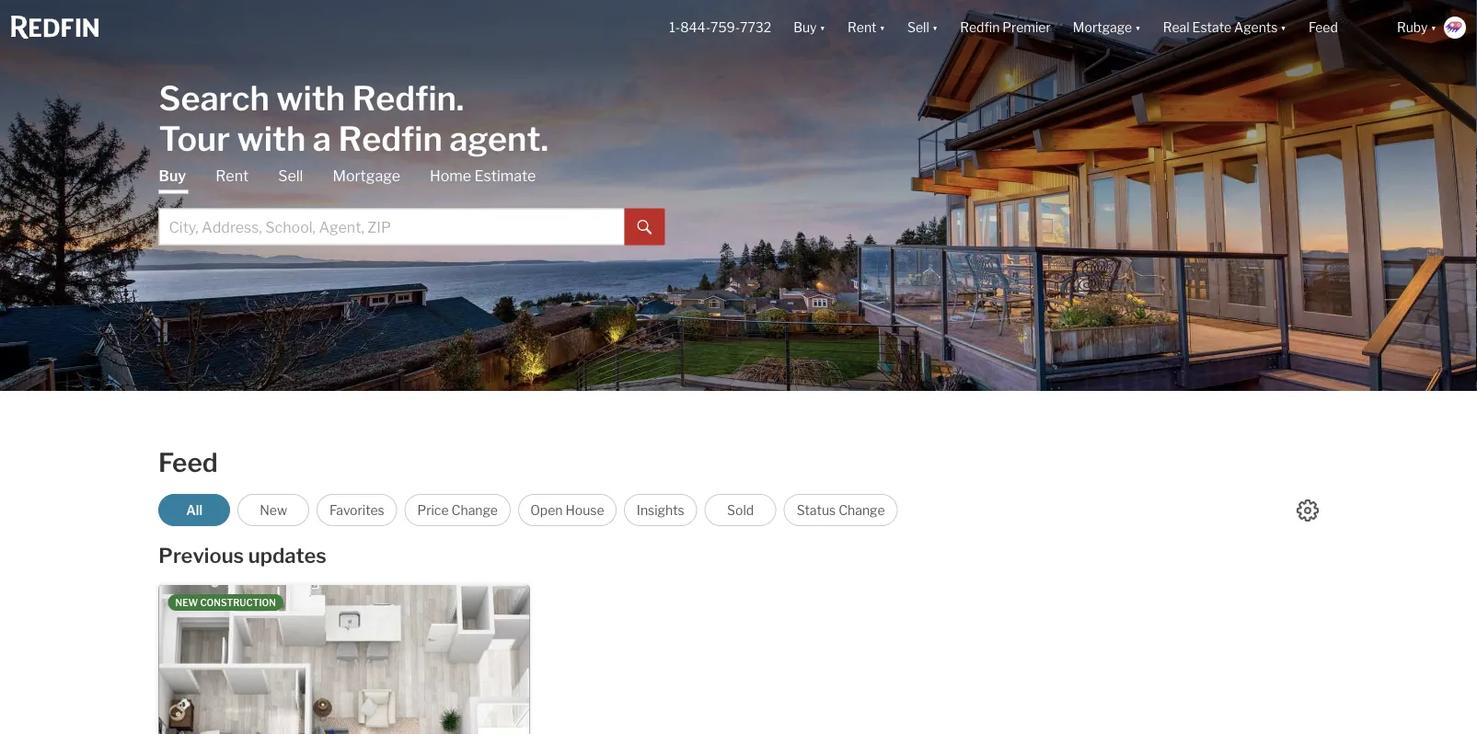 Task type: locate. For each thing, give the bounding box(es) containing it.
1 horizontal spatial buy
[[794, 20, 817, 35]]

sell ▾
[[908, 20, 938, 35]]

0 vertical spatial rent
[[848, 20, 877, 35]]

sell right rent link
[[278, 167, 303, 185]]

mortgage for mortgage ▾
[[1073, 20, 1133, 35]]

feed button
[[1298, 0, 1386, 55]]

feed inside button
[[1309, 20, 1338, 35]]

rent right buy ▾
[[848, 20, 877, 35]]

▾ right agents
[[1281, 20, 1287, 35]]

previous
[[159, 544, 244, 568]]

change right status
[[839, 503, 885, 518]]

new
[[175, 597, 198, 608]]

1 horizontal spatial redfin
[[960, 20, 1000, 35]]

▾ for ruby ▾
[[1431, 20, 1437, 35]]

0 horizontal spatial rent
[[216, 167, 249, 185]]

buy
[[794, 20, 817, 35], [159, 167, 186, 185]]

4 ▾ from the left
[[1135, 20, 1141, 35]]

submit search image
[[637, 220, 652, 235]]

open
[[530, 503, 563, 518]]

sell inside sell ▾ dropdown button
[[908, 20, 930, 35]]

redfin
[[960, 20, 1000, 35], [338, 118, 443, 159]]

status change
[[797, 503, 885, 518]]

updates
[[248, 544, 327, 568]]

2 change from the left
[[839, 503, 885, 518]]

Favorites radio
[[317, 494, 397, 527]]

1 change from the left
[[452, 503, 498, 518]]

2 ▾ from the left
[[880, 20, 886, 35]]

mortgage left real
[[1073, 20, 1133, 35]]

1 vertical spatial rent
[[216, 167, 249, 185]]

previous updates
[[159, 544, 327, 568]]

a
[[313, 118, 331, 159]]

5 ▾ from the left
[[1281, 20, 1287, 35]]

1 photo of 2450 wickersham ln #1921, austin, tx 78741 image from the left
[[159, 585, 530, 735]]

0 horizontal spatial change
[[452, 503, 498, 518]]

1-
[[670, 20, 680, 35]]

▾ right the "ruby"
[[1431, 20, 1437, 35]]

▾ for rent ▾
[[880, 20, 886, 35]]

rent for rent
[[216, 167, 249, 185]]

Sold radio
[[705, 494, 777, 527]]

home estimate link
[[430, 166, 536, 186]]

redfin premier
[[960, 20, 1051, 35]]

estimate
[[475, 167, 536, 185]]

1 horizontal spatial feed
[[1309, 20, 1338, 35]]

buy link
[[159, 166, 186, 194]]

change right price
[[452, 503, 498, 518]]

redfin premier button
[[949, 0, 1062, 55]]

▾ left rent ▾
[[820, 20, 826, 35]]

ruby ▾
[[1397, 20, 1437, 35]]

tab list
[[159, 166, 665, 245]]

0 vertical spatial redfin
[[960, 20, 1000, 35]]

3 ▾ from the left
[[932, 20, 938, 35]]

1 ▾ from the left
[[820, 20, 826, 35]]

sell
[[908, 20, 930, 35], [278, 167, 303, 185]]

Open House radio
[[518, 494, 617, 527]]

sell for sell ▾
[[908, 20, 930, 35]]

redfin up mortgage link
[[338, 118, 443, 159]]

1 horizontal spatial change
[[839, 503, 885, 518]]

6 ▾ from the left
[[1431, 20, 1437, 35]]

sell for sell
[[278, 167, 303, 185]]

buy ▾
[[794, 20, 826, 35]]

759-
[[711, 20, 740, 35]]

▾
[[820, 20, 826, 35], [880, 20, 886, 35], [932, 20, 938, 35], [1135, 20, 1141, 35], [1281, 20, 1287, 35], [1431, 20, 1437, 35]]

sell right rent ▾
[[908, 20, 930, 35]]

▾ left real
[[1135, 20, 1141, 35]]

buy down tour
[[159, 167, 186, 185]]

status
[[797, 503, 836, 518]]

0 horizontal spatial feed
[[158, 447, 218, 479]]

▾ left sell ▾
[[880, 20, 886, 35]]

0 vertical spatial mortgage
[[1073, 20, 1133, 35]]

Price Change radio
[[405, 494, 511, 527]]

change for status change
[[839, 503, 885, 518]]

rent ▾ button
[[848, 0, 886, 55]]

0 vertical spatial sell
[[908, 20, 930, 35]]

redfin.
[[352, 78, 464, 118]]

mortgage inside dropdown button
[[1073, 20, 1133, 35]]

mortgage
[[1073, 20, 1133, 35], [333, 167, 400, 185]]

rent down tour
[[216, 167, 249, 185]]

change
[[452, 503, 498, 518], [839, 503, 885, 518]]

▾ right rent ▾
[[932, 20, 938, 35]]

search with redfin. tour with a redfin agent.
[[159, 78, 549, 159]]

option group
[[158, 494, 898, 527]]

user photo image
[[1444, 17, 1466, 39]]

feed right agents
[[1309, 20, 1338, 35]]

buy for buy
[[159, 167, 186, 185]]

rent inside dropdown button
[[848, 20, 877, 35]]

rent
[[848, 20, 877, 35], [216, 167, 249, 185]]

feed up all
[[158, 447, 218, 479]]

1 vertical spatial mortgage
[[333, 167, 400, 185]]

1 vertical spatial buy
[[159, 167, 186, 185]]

7732
[[740, 20, 772, 35]]

change for price change
[[452, 503, 498, 518]]

1 horizontal spatial rent
[[848, 20, 877, 35]]

photo of 2450 wickersham ln #1921, austin, tx 78741 image
[[159, 585, 530, 735], [530, 585, 901, 735]]

1 vertical spatial sell
[[278, 167, 303, 185]]

change inside the status change option
[[839, 503, 885, 518]]

1 vertical spatial redfin
[[338, 118, 443, 159]]

sold
[[727, 503, 754, 518]]

0 horizontal spatial sell
[[278, 167, 303, 185]]

buy right 7732
[[794, 20, 817, 35]]

1 horizontal spatial mortgage
[[1073, 20, 1133, 35]]

real estate agents ▾
[[1163, 20, 1287, 35]]

change inside price change radio
[[452, 503, 498, 518]]

real estate agents ▾ button
[[1152, 0, 1298, 55]]

feed
[[1309, 20, 1338, 35], [158, 447, 218, 479]]

0 horizontal spatial buy
[[159, 167, 186, 185]]

with
[[277, 78, 345, 118], [237, 118, 306, 159]]

▾ for mortgage ▾
[[1135, 20, 1141, 35]]

1 horizontal spatial sell
[[908, 20, 930, 35]]

mortgage inside tab list
[[333, 167, 400, 185]]

▾ for sell ▾
[[932, 20, 938, 35]]

0 horizontal spatial mortgage
[[333, 167, 400, 185]]

1 vertical spatial feed
[[158, 447, 218, 479]]

mortgage up city, address, school, agent, zip search box
[[333, 167, 400, 185]]

rent ▾ button
[[837, 0, 897, 55]]

0 horizontal spatial redfin
[[338, 118, 443, 159]]

0 vertical spatial buy
[[794, 20, 817, 35]]

redfin left premier at the right top of the page
[[960, 20, 1000, 35]]

0 vertical spatial feed
[[1309, 20, 1338, 35]]

buy inside dropdown button
[[794, 20, 817, 35]]



Task type: vqa. For each thing, say whether or not it's contained in the screenshot.
submit search Image
yes



Task type: describe. For each thing, give the bounding box(es) containing it.
search
[[159, 78, 270, 118]]

buy ▾ button
[[794, 0, 826, 55]]

agent.
[[449, 118, 549, 159]]

rent link
[[216, 166, 249, 186]]

real estate agents ▾ link
[[1163, 0, 1287, 55]]

mortgage ▾ button
[[1073, 0, 1141, 55]]

Status Change radio
[[784, 494, 898, 527]]

estate
[[1193, 20, 1232, 35]]

all
[[186, 503, 203, 518]]

rent ▾
[[848, 20, 886, 35]]

New radio
[[238, 494, 309, 527]]

844-
[[680, 20, 711, 35]]

2 photo of 2450 wickersham ln #1921, austin, tx 78741 image from the left
[[530, 585, 901, 735]]

home estimate
[[430, 167, 536, 185]]

premier
[[1003, 20, 1051, 35]]

new construction
[[175, 597, 276, 608]]

agents
[[1234, 20, 1278, 35]]

tour
[[159, 118, 230, 159]]

1-844-759-7732 link
[[670, 20, 772, 35]]

1-844-759-7732
[[670, 20, 772, 35]]

redfin inside search with redfin. tour with a redfin agent.
[[338, 118, 443, 159]]

house
[[566, 503, 604, 518]]

price change
[[417, 503, 498, 518]]

mortgage link
[[333, 166, 400, 186]]

sell ▾ button
[[908, 0, 938, 55]]

City, Address, School, Agent, ZIP search field
[[159, 209, 625, 245]]

favorites
[[330, 503, 385, 518]]

price
[[417, 503, 449, 518]]

mortgage ▾
[[1073, 20, 1141, 35]]

buy for buy ▾
[[794, 20, 817, 35]]

sell link
[[278, 166, 303, 186]]

tab list containing buy
[[159, 166, 665, 245]]

sell ▾ button
[[897, 0, 949, 55]]

mortgage ▾ button
[[1062, 0, 1152, 55]]

Insights radio
[[624, 494, 697, 527]]

construction
[[200, 597, 276, 608]]

ruby
[[1397, 20, 1428, 35]]

open house
[[530, 503, 604, 518]]

redfin inside button
[[960, 20, 1000, 35]]

rent for rent ▾
[[848, 20, 877, 35]]

real
[[1163, 20, 1190, 35]]

mortgage for mortgage
[[333, 167, 400, 185]]

option group containing all
[[158, 494, 898, 527]]

All radio
[[158, 494, 230, 527]]

▾ for buy ▾
[[820, 20, 826, 35]]

home
[[430, 167, 471, 185]]

new
[[260, 503, 287, 518]]

buy ▾ button
[[783, 0, 837, 55]]

insights
[[637, 503, 685, 518]]



